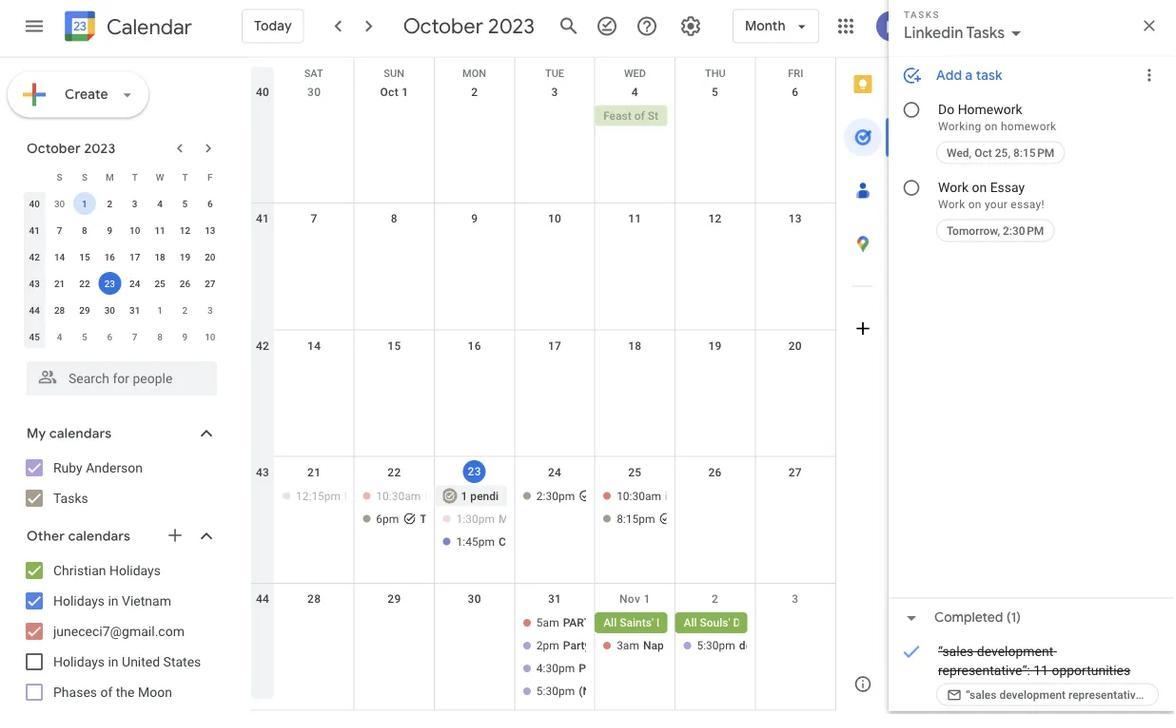Task type: locate. For each thing, give the bounding box(es) containing it.
2:30pm
[[537, 490, 575, 503]]

0 horizontal spatial 5
[[82, 331, 87, 342]]

1 vertical spatial 14
[[308, 339, 321, 353]]

1 horizontal spatial 26
[[709, 466, 722, 480]]

0 vertical spatial 43
[[29, 278, 40, 289]]

t right w
[[182, 171, 188, 182]]

26 element
[[174, 272, 197, 295]]

tab list inside 'side panel' section
[[837, 58, 890, 658]]

october
[[403, 13, 484, 40], [27, 139, 81, 157]]

in
[[108, 593, 119, 609], [108, 654, 119, 670]]

holidays up phases
[[53, 654, 105, 670]]

22 right 21 element
[[79, 278, 90, 289]]

2 horizontal spatial 6
[[792, 85, 799, 99]]

42 left 14 element
[[29, 251, 40, 262]]

all souls' day
[[684, 617, 753, 630]]

5am
[[537, 617, 559, 630]]

all left the saints'
[[604, 617, 617, 630]]

oct
[[380, 85, 399, 99]]

0 horizontal spatial 16
[[104, 251, 115, 262]]

holidays up vietnam
[[109, 563, 161, 578]]

40 inside grid
[[256, 85, 270, 99]]

1 vertical spatial 5:30pm button
[[515, 682, 588, 703]]

all for all saints' day
[[604, 617, 617, 630]]

30 element
[[98, 298, 121, 321]]

2
[[471, 85, 478, 99], [107, 198, 112, 209], [182, 304, 188, 316], [712, 593, 719, 607]]

1 vertical spatial october
[[27, 139, 81, 157]]

0 horizontal spatial 27
[[205, 278, 216, 289]]

tasks
[[53, 490, 88, 506]]

44
[[29, 304, 40, 316], [256, 593, 270, 607]]

0 vertical spatial 14
[[54, 251, 65, 262]]

nov 1
[[620, 593, 651, 607]]

grid
[[251, 58, 836, 712]]

1 horizontal spatial 9
[[182, 331, 188, 342]]

0 horizontal spatial 4
[[57, 331, 62, 342]]

0 horizontal spatial 10
[[129, 224, 140, 236]]

1 vertical spatial 26
[[709, 466, 722, 480]]

thu
[[705, 67, 726, 79]]

10 inside "element"
[[205, 331, 216, 342]]

24
[[129, 278, 140, 289], [548, 466, 562, 480]]

all saints' day
[[604, 617, 676, 630]]

43
[[29, 278, 40, 289], [256, 466, 270, 480]]

w
[[156, 171, 164, 182]]

1 horizontal spatial 10
[[205, 331, 216, 342]]

31 right 30 element
[[129, 304, 140, 316]]

2 horizontal spatial 10
[[548, 212, 562, 226]]

0 horizontal spatial 10:30am
[[376, 490, 421, 503]]

12:15pm button
[[274, 486, 347, 507]]

2 day from the left
[[734, 617, 753, 630]]

4 up 11 element
[[157, 198, 163, 209]]

11
[[629, 212, 642, 226], [155, 224, 165, 236]]

row containing s
[[22, 163, 223, 190]]

row group inside the october 2023 grid
[[22, 190, 223, 350]]

0 horizontal spatial day
[[657, 617, 676, 630]]

5 inside grid
[[712, 85, 719, 99]]

holidays for holidays in vietnam
[[53, 593, 105, 609]]

1 vertical spatial 5
[[182, 198, 188, 209]]

0 horizontal spatial 8
[[82, 224, 87, 236]]

31 up 5am
[[548, 593, 562, 607]]

40 left september 30 element
[[29, 198, 40, 209]]

all souls' day button
[[675, 613, 753, 634]]

0 horizontal spatial t
[[132, 171, 138, 182]]

18 element
[[149, 245, 171, 268]]

all
[[604, 617, 617, 630], [684, 617, 697, 630]]

0 horizontal spatial 12
[[180, 224, 191, 236]]

29 down 6pm button
[[388, 593, 401, 607]]

phases of the moon
[[53, 685, 172, 700]]

14 element
[[48, 245, 71, 268]]

30 inside september 30 element
[[54, 198, 65, 209]]

42 for 1
[[29, 251, 40, 262]]

5:30pm button down 4:30pm button
[[515, 682, 588, 703]]

19
[[180, 251, 191, 262], [709, 339, 722, 353]]

november 2 element
[[174, 298, 197, 321]]

5:30pm for left the 5:30pm button
[[537, 686, 575, 699]]

23
[[104, 278, 115, 289], [468, 466, 482, 479]]

1 right 31 element
[[157, 304, 163, 316]]

all inside button
[[604, 617, 617, 630]]

day inside "button"
[[734, 617, 753, 630]]

17 element
[[123, 245, 146, 268]]

1 vertical spatial 28
[[308, 593, 321, 607]]

1 10:30am button from the left
[[358, 486, 427, 507]]

5 down thu
[[712, 85, 719, 99]]

19 inside 19 element
[[180, 251, 191, 262]]

holidays for holidays in united states
[[53, 654, 105, 670]]

44 inside the october 2023 grid
[[29, 304, 40, 316]]

row inside grid
[[251, 58, 836, 86]]

1 vertical spatial 29
[[388, 593, 401, 607]]

4 down the wed
[[632, 85, 639, 99]]

day
[[657, 617, 676, 630], [734, 617, 753, 630]]

cell containing all souls' day
[[675, 613, 756, 705]]

6 left november 7 element
[[107, 331, 112, 342]]

day inside button
[[657, 617, 676, 630]]

0 vertical spatial 29
[[79, 304, 90, 316]]

2 horizontal spatial 4
[[632, 85, 639, 99]]

2 left the november 3 "element"
[[182, 304, 188, 316]]

wed
[[624, 67, 646, 79]]

0 horizontal spatial 14
[[54, 251, 65, 262]]

1 all from the left
[[604, 617, 617, 630]]

row group
[[22, 190, 223, 350]]

calendars up ruby
[[49, 425, 112, 442]]

8:15pm
[[617, 513, 655, 526]]

2 all from the left
[[684, 617, 697, 630]]

1 vertical spatial 18
[[629, 339, 642, 353]]

calendars up the 'christian holidays'
[[68, 528, 131, 545]]

0 vertical spatial in
[[108, 593, 119, 609]]

0 horizontal spatial 40
[[29, 198, 40, 209]]

1 right oct in the left top of the page
[[402, 85, 409, 99]]

1 10:30am from the left
[[376, 490, 421, 503]]

23 right 22 element
[[104, 278, 115, 289]]

1 horizontal spatial t
[[182, 171, 188, 182]]

mon
[[463, 67, 487, 79]]

24 up 2:30pm
[[548, 466, 562, 480]]

row containing sat
[[251, 58, 836, 86]]

fri
[[789, 67, 804, 79]]

1 horizontal spatial 8
[[157, 331, 163, 342]]

calendars
[[49, 425, 112, 442], [68, 528, 131, 545]]

grid containing 40
[[251, 58, 836, 712]]

16 inside the october 2023 grid
[[104, 251, 115, 262]]

29 element
[[73, 298, 96, 321]]

1 horizontal spatial 42
[[256, 339, 270, 353]]

f
[[208, 171, 213, 182]]

10:30am
[[376, 490, 421, 503], [617, 490, 662, 503]]

21 left 22 element
[[54, 278, 65, 289]]

united
[[122, 654, 160, 670]]

all inside "button"
[[684, 617, 697, 630]]

40
[[256, 85, 270, 99], [29, 198, 40, 209]]

t
[[132, 171, 138, 182], [182, 171, 188, 182]]

all left souls'
[[684, 617, 697, 630]]

1 horizontal spatial october
[[403, 13, 484, 40]]

30 down the 1:45pm
[[468, 593, 482, 607]]

28 element
[[48, 298, 71, 321]]

10:30am button
[[358, 486, 427, 507], [595, 486, 668, 507]]

0 horizontal spatial october 2023
[[27, 139, 116, 157]]

1 vertical spatial 6
[[208, 198, 213, 209]]

25 up 8:15pm
[[629, 466, 642, 480]]

0 horizontal spatial 11
[[155, 224, 165, 236]]

41 for 30
[[256, 212, 270, 226]]

row containing 43
[[22, 270, 223, 297]]

22 up 6pm button
[[388, 466, 401, 480]]

tab list
[[837, 58, 890, 658]]

3
[[552, 85, 558, 99], [132, 198, 138, 209], [208, 304, 213, 316], [792, 593, 799, 607]]

21 element
[[48, 272, 71, 295]]

5:30pm
[[697, 640, 736, 653], [537, 686, 575, 699]]

1 in from the top
[[108, 593, 119, 609]]

1 horizontal spatial 22
[[388, 466, 401, 480]]

moon
[[138, 685, 172, 700]]

4 left november 5 element
[[57, 331, 62, 342]]

november 7 element
[[123, 325, 146, 348]]

30 right 29 element
[[104, 304, 115, 316]]

november 6 element
[[98, 325, 121, 348]]

4:30pm
[[537, 663, 575, 676]]

42 inside grid
[[256, 339, 270, 353]]

5:30pm button down all souls' day "button"
[[675, 636, 748, 657]]

18
[[155, 251, 165, 262], [629, 339, 642, 353]]

1 vertical spatial october 2023
[[27, 139, 116, 157]]

1 horizontal spatial 25
[[629, 466, 642, 480]]

1 horizontal spatial 10:30am
[[617, 490, 662, 503]]

row group containing 40
[[22, 190, 223, 350]]

1 horizontal spatial 27
[[789, 466, 803, 480]]

5:30pm down 4:30pm
[[537, 686, 575, 699]]

day right souls'
[[734, 617, 753, 630]]

october 2023 grid
[[18, 163, 223, 350]]

10:30am up 6pm button
[[376, 490, 421, 503]]

2 horizontal spatial 7
[[311, 212, 318, 226]]

october up mon
[[403, 13, 484, 40]]

november 9 element
[[174, 325, 197, 348]]

12
[[709, 212, 722, 226], [180, 224, 191, 236]]

7
[[311, 212, 318, 226], [57, 224, 62, 236], [132, 331, 138, 342]]

in up junececi7@gmail.com
[[108, 593, 119, 609]]

0 vertical spatial 42
[[29, 251, 40, 262]]

junececi7@gmail.com
[[53, 624, 185, 639]]

13
[[789, 212, 803, 226], [205, 224, 216, 236]]

21 inside 21 element
[[54, 278, 65, 289]]

october 2023 up m
[[27, 139, 116, 157]]

0 vertical spatial 26
[[180, 278, 191, 289]]

6
[[792, 85, 799, 99], [208, 198, 213, 209], [107, 331, 112, 342]]

23 inside cell
[[104, 278, 115, 289]]

40 for 1
[[29, 198, 40, 209]]

12:15pm
[[296, 490, 341, 503]]

28
[[54, 304, 65, 316], [308, 593, 321, 607]]

november 1 element
[[149, 298, 171, 321]]

month
[[745, 18, 786, 35]]

41 inside grid
[[256, 212, 270, 226]]

create
[[65, 86, 108, 103]]

45
[[29, 331, 40, 342]]

42 inside row group
[[29, 251, 40, 262]]

12 inside 'element'
[[180, 224, 191, 236]]

1 vertical spatial 16
[[468, 339, 482, 353]]

30 left the 1 cell
[[54, 198, 65, 209]]

october 2023
[[403, 13, 535, 40], [27, 139, 116, 157]]

2023
[[488, 13, 535, 40], [84, 139, 116, 157]]

0 horizontal spatial 9
[[107, 224, 112, 236]]

2 vertical spatial holidays
[[53, 654, 105, 670]]

25 right 24 element in the top left of the page
[[155, 278, 165, 289]]

1 cell
[[72, 190, 97, 217]]

0 vertical spatial october 2023
[[403, 13, 535, 40]]

5:30pm button
[[675, 636, 748, 657], [515, 682, 588, 703]]

1 horizontal spatial 29
[[388, 593, 401, 607]]

11 inside the october 2023 grid
[[155, 224, 165, 236]]

20
[[205, 251, 216, 262], [789, 339, 803, 353]]

31 element
[[123, 298, 146, 321]]

in for vietnam
[[108, 593, 119, 609]]

0 horizontal spatial 5:30pm
[[537, 686, 575, 699]]

1 horizontal spatial 10:30am button
[[595, 486, 668, 507]]

0 horizontal spatial 26
[[180, 278, 191, 289]]

23 up 1:30pm
[[468, 466, 482, 479]]

40 inside row group
[[29, 198, 40, 209]]

1 vertical spatial 22
[[388, 466, 401, 480]]

vietnam
[[122, 593, 171, 609]]

day up nap
[[657, 617, 676, 630]]

40 down today 'button'
[[256, 85, 270, 99]]

0 horizontal spatial 18
[[155, 251, 165, 262]]

s up september 30 element
[[57, 171, 62, 182]]

today button
[[242, 3, 304, 49]]

0 horizontal spatial 41
[[29, 224, 40, 236]]

21 up 12:15pm button
[[308, 466, 321, 480]]

44 for 30
[[256, 593, 270, 607]]

2 10:30am from the left
[[617, 490, 662, 503]]

cell
[[274, 105, 354, 128], [354, 105, 435, 128], [435, 105, 515, 128], [515, 105, 595, 128], [675, 105, 756, 128], [756, 105, 836, 128], [354, 486, 435, 555], [435, 486, 515, 555], [595, 486, 675, 555], [675, 486, 756, 555], [756, 486, 836, 555], [274, 613, 354, 705], [354, 613, 435, 705], [515, 613, 598, 705], [595, 613, 676, 705], [675, 613, 756, 705], [756, 613, 836, 705]]

0 vertical spatial 20
[[205, 251, 216, 262]]

0 horizontal spatial 29
[[79, 304, 90, 316]]

29
[[79, 304, 90, 316], [388, 593, 401, 607]]

month button
[[733, 3, 819, 49]]

s
[[57, 171, 62, 182], [82, 171, 88, 182]]

1 horizontal spatial 13
[[789, 212, 803, 226]]

s left m
[[82, 171, 88, 182]]

15
[[79, 251, 90, 262], [388, 339, 401, 353]]

10:30am button up 8:15pm button
[[595, 486, 668, 507]]

17
[[129, 251, 140, 262], [548, 339, 562, 353]]

0 horizontal spatial 24
[[129, 278, 140, 289]]

10 for the november 10 "element"
[[205, 331, 216, 342]]

cell containing 5am
[[515, 613, 598, 705]]

0 vertical spatial 21
[[54, 278, 65, 289]]

10
[[548, 212, 562, 226], [129, 224, 140, 236], [205, 331, 216, 342]]

add other calendars image
[[166, 526, 185, 545]]

6 down fri
[[792, 85, 799, 99]]

10:30am button up 6pm button
[[358, 486, 427, 507]]

26
[[180, 278, 191, 289], [709, 466, 722, 480]]

0 vertical spatial 28
[[54, 304, 65, 316]]

2pm
[[537, 640, 560, 653]]

1
[[402, 85, 409, 99], [82, 198, 87, 209], [157, 304, 163, 316], [644, 593, 651, 607]]

my
[[27, 425, 46, 442]]

2 vertical spatial 4
[[57, 331, 62, 342]]

1 horizontal spatial 5:30pm
[[697, 640, 736, 653]]

1 horizontal spatial 21
[[308, 466, 321, 480]]

10:30am up 8:15pm
[[617, 490, 662, 503]]

oct 1
[[380, 85, 409, 99]]

1 horizontal spatial 24
[[548, 466, 562, 480]]

0 horizontal spatial 6
[[107, 331, 112, 342]]

9
[[471, 212, 478, 226], [107, 224, 112, 236], [182, 331, 188, 342]]

october 2023 up mon
[[403, 13, 535, 40]]

29 inside the october 2023 grid
[[79, 304, 90, 316]]

43 inside the october 2023 grid
[[29, 278, 40, 289]]

5 right november 4 element
[[82, 331, 87, 342]]

6 down "f"
[[208, 198, 213, 209]]

1 horizontal spatial 5
[[182, 198, 188, 209]]

27 element
[[199, 272, 222, 295]]

Search for people text field
[[38, 361, 206, 396]]

5:30pm for top the 5:30pm button
[[697, 640, 736, 653]]

0 horizontal spatial 17
[[129, 251, 140, 262]]

0 horizontal spatial 31
[[129, 304, 140, 316]]

1 horizontal spatial 16
[[468, 339, 482, 353]]

41 for 1
[[29, 224, 40, 236]]

0 vertical spatial 2023
[[488, 13, 535, 40]]

4:30pm button
[[515, 659, 588, 680]]

12 element
[[174, 218, 197, 241]]

1 horizontal spatial s
[[82, 171, 88, 182]]

29 right 28 element
[[79, 304, 90, 316]]

holidays down christian
[[53, 593, 105, 609]]

0 horizontal spatial 22
[[79, 278, 90, 289]]

0 horizontal spatial 2023
[[84, 139, 116, 157]]

1 vertical spatial 20
[[789, 339, 803, 353]]

calendars for other calendars
[[68, 528, 131, 545]]

0 vertical spatial october
[[403, 13, 484, 40]]

1 right september 30 element
[[82, 198, 87, 209]]

sun
[[384, 67, 405, 79]]

1 vertical spatial 25
[[629, 466, 642, 480]]

0 vertical spatial calendars
[[49, 425, 112, 442]]

5 up 12 'element'
[[182, 198, 188, 209]]

22 inside the october 2023 grid
[[79, 278, 90, 289]]

row containing 45
[[22, 323, 223, 350]]

0 vertical spatial 31
[[129, 304, 140, 316]]

1:45pm
[[457, 536, 495, 549]]

1 horizontal spatial 6
[[208, 198, 213, 209]]

2 right the 1 cell
[[107, 198, 112, 209]]

24 right 23, today element at the top of the page
[[129, 278, 140, 289]]

31
[[129, 304, 140, 316], [548, 593, 562, 607]]

other
[[27, 528, 65, 545]]

42
[[29, 251, 40, 262], [256, 339, 270, 353]]

holidays
[[109, 563, 161, 578], [53, 593, 105, 609], [53, 654, 105, 670]]

25
[[155, 278, 165, 289], [629, 466, 642, 480]]

create button
[[8, 72, 148, 118]]

1 vertical spatial 21
[[308, 466, 321, 480]]

t right m
[[132, 171, 138, 182]]

41
[[256, 212, 270, 226], [29, 224, 40, 236]]

1 day from the left
[[657, 617, 676, 630]]

0 vertical spatial 23
[[104, 278, 115, 289]]

calendar
[[107, 13, 192, 40]]

1 s from the left
[[57, 171, 62, 182]]

41 inside row group
[[29, 224, 40, 236]]

1 horizontal spatial 28
[[308, 593, 321, 607]]

1 horizontal spatial 11
[[629, 212, 642, 226]]

1 vertical spatial 44
[[256, 593, 270, 607]]

42 right the november 10 "element"
[[256, 339, 270, 353]]

of
[[100, 685, 113, 700]]

20 left 'side panel' section
[[789, 339, 803, 353]]

13 element
[[199, 218, 222, 241]]

0 horizontal spatial 15
[[79, 251, 90, 262]]

1:45pm button
[[438, 532, 507, 553]]

10:30am for 6pm
[[376, 490, 421, 503]]

0 vertical spatial holidays
[[109, 563, 161, 578]]

43 inside grid
[[256, 466, 270, 480]]

5:30pm down souls'
[[697, 640, 736, 653]]

1 horizontal spatial 43
[[256, 466, 270, 480]]

16
[[104, 251, 115, 262], [468, 339, 482, 353]]

2 s from the left
[[82, 171, 88, 182]]

row
[[251, 58, 836, 86], [251, 77, 836, 204], [22, 163, 223, 190], [22, 190, 223, 217], [251, 204, 836, 331], [22, 217, 223, 243], [22, 243, 223, 270], [22, 270, 223, 297], [22, 297, 223, 323], [22, 323, 223, 350], [251, 331, 836, 458], [251, 458, 836, 585], [251, 585, 836, 712]]

october up september 30 element
[[27, 139, 81, 157]]

day for all souls' day
[[734, 617, 753, 630]]

1 vertical spatial in
[[108, 654, 119, 670]]

None search field
[[0, 354, 236, 396]]

44 for 1
[[29, 304, 40, 316]]

20 right 19 element
[[205, 251, 216, 262]]

in left united on the left of page
[[108, 654, 119, 670]]

2 10:30am button from the left
[[595, 486, 668, 507]]

0 vertical spatial 5:30pm
[[697, 640, 736, 653]]

5am party
[[537, 617, 598, 630]]

2 in from the top
[[108, 654, 119, 670]]

27
[[205, 278, 216, 289], [789, 466, 803, 480]]



Task type: vqa. For each thing, say whether or not it's contained in the screenshot.


Task type: describe. For each thing, give the bounding box(es) containing it.
8 inside the november 8 element
[[157, 331, 163, 342]]

13 inside grid
[[789, 212, 803, 226]]

other calendars
[[27, 528, 131, 545]]

14 inside row group
[[54, 251, 65, 262]]

3am nap
[[617, 640, 664, 653]]

11 element
[[149, 218, 171, 241]]

2 t from the left
[[182, 171, 188, 182]]

10 element
[[123, 218, 146, 241]]

sat
[[304, 67, 323, 79]]

0 horizontal spatial october
[[27, 139, 81, 157]]

all saints' day button
[[595, 613, 676, 634]]

november 10 element
[[199, 325, 222, 348]]

14 inside grid
[[308, 339, 321, 353]]

1 horizontal spatial 4
[[157, 198, 163, 209]]

18 inside the october 2023 grid
[[155, 251, 165, 262]]

15 inside grid
[[388, 339, 401, 353]]

2 down mon
[[471, 85, 478, 99]]

christian
[[53, 563, 106, 578]]

day for all saints' day
[[657, 617, 676, 630]]

1 horizontal spatial 20
[[789, 339, 803, 353]]

30 down sat
[[308, 85, 321, 99]]

23 cell
[[97, 270, 122, 297]]

21 inside grid
[[308, 466, 321, 480]]

6 inside grid
[[792, 85, 799, 99]]

2 horizontal spatial 9
[[471, 212, 478, 226]]

m
[[106, 171, 114, 182]]

today
[[254, 18, 292, 35]]

2 vertical spatial 6
[[107, 331, 112, 342]]

calendars for my calendars
[[49, 425, 112, 442]]

cell containing 1:30pm
[[435, 486, 515, 555]]

6pm
[[376, 513, 399, 526]]

tue
[[545, 67, 565, 79]]

43 for 30
[[256, 466, 270, 480]]

november 8 element
[[149, 325, 171, 348]]

souls'
[[700, 617, 731, 630]]

2pm party
[[537, 640, 591, 653]]

1 t from the left
[[132, 171, 138, 182]]

1 right nov
[[644, 593, 651, 607]]

43 for 1
[[29, 278, 40, 289]]

26 inside row group
[[180, 278, 191, 289]]

1 horizontal spatial 2023
[[488, 13, 535, 40]]

2 up souls'
[[712, 593, 719, 607]]

2 horizontal spatial 8
[[391, 212, 398, 226]]

10:30am button for 8:15pm
[[595, 486, 668, 507]]

10:30am for 8:15pm
[[617, 490, 662, 503]]

calendar heading
[[103, 13, 192, 40]]

row containing 23
[[251, 458, 836, 585]]

1 inside cell
[[82, 198, 87, 209]]

1 vertical spatial 2023
[[84, 139, 116, 157]]

ruby
[[53, 460, 83, 476]]

13 inside the october 2023 grid
[[205, 224, 216, 236]]

nap
[[643, 640, 664, 653]]

nov
[[620, 593, 641, 607]]

0 horizontal spatial 7
[[57, 224, 62, 236]]

16 inside grid
[[468, 339, 482, 353]]

november 5 element
[[73, 325, 96, 348]]

my calendars
[[27, 425, 112, 442]]

party
[[563, 640, 591, 653]]

17 inside 17 element
[[129, 251, 140, 262]]

1 horizontal spatial 18
[[629, 339, 642, 353]]

1:30pm button
[[435, 509, 507, 530]]

0 horizontal spatial 5:30pm button
[[515, 682, 588, 703]]

2:30pm button
[[515, 486, 592, 507]]

november 3 element
[[199, 298, 222, 321]]

3am
[[617, 640, 640, 653]]

other calendars list
[[4, 556, 236, 708]]

40 for 30
[[256, 85, 270, 99]]

saints'
[[620, 617, 654, 630]]

6pm button
[[354, 509, 427, 530]]

15 inside '15' element
[[79, 251, 90, 262]]

1 horizontal spatial 12
[[709, 212, 722, 226]]

8:15pm button
[[595, 509, 673, 530]]

31 inside row group
[[129, 304, 140, 316]]

the
[[116, 685, 135, 700]]

settings menu image
[[680, 15, 703, 38]]

1 vertical spatial 27
[[789, 466, 803, 480]]

5 inside row
[[82, 331, 87, 342]]

in for united
[[108, 654, 119, 670]]

calendar element
[[61, 7, 192, 49]]

my calendars list
[[4, 453, 236, 514]]

31 inside grid
[[548, 593, 562, 607]]

main drawer image
[[23, 15, 46, 38]]

24 inside row group
[[129, 278, 140, 289]]

states
[[163, 654, 201, 670]]

25 inside 'element'
[[155, 278, 165, 289]]

16 element
[[98, 245, 121, 268]]

september 30 element
[[48, 192, 71, 215]]

26 inside grid
[[709, 466, 722, 480]]

anderson
[[86, 460, 143, 476]]

cell containing all saints' day
[[595, 613, 676, 705]]

1:30pm
[[457, 513, 495, 526]]

3 inside "element"
[[208, 304, 213, 316]]

42 for 30
[[256, 339, 270, 353]]

1 horizontal spatial 7
[[132, 331, 138, 342]]

23, today element
[[98, 272, 121, 295]]

10:30am button for 6pm
[[358, 486, 427, 507]]

10 for 10 element
[[129, 224, 140, 236]]

0 vertical spatial 5:30pm button
[[675, 636, 748, 657]]

1 horizontal spatial 19
[[709, 339, 722, 353]]

20 inside grid
[[205, 251, 216, 262]]

all for all souls' day
[[684, 617, 697, 630]]

24 element
[[123, 272, 146, 295]]

side panel section
[[836, 58, 890, 712]]

0 vertical spatial 4
[[632, 85, 639, 99]]

holidays in vietnam
[[53, 593, 171, 609]]

november 4 element
[[48, 325, 71, 348]]

25 element
[[149, 272, 171, 295]]

20 element
[[199, 245, 222, 268]]

ruby anderson
[[53, 460, 143, 476]]

15 element
[[73, 245, 96, 268]]

22 element
[[73, 272, 96, 295]]

24 inside grid
[[548, 466, 562, 480]]

holidays in united states
[[53, 654, 201, 670]]

my calendars button
[[4, 418, 236, 449]]

19 element
[[174, 245, 197, 268]]

1 vertical spatial 23
[[468, 466, 482, 479]]

27 inside the october 2023 grid
[[205, 278, 216, 289]]

30 inside 30 element
[[104, 304, 115, 316]]

phases
[[53, 685, 97, 700]]

other calendars button
[[4, 521, 236, 552]]

28 inside the october 2023 grid
[[54, 304, 65, 316]]

christian holidays
[[53, 563, 161, 578]]

17 inside grid
[[548, 339, 562, 353]]

party
[[563, 617, 598, 630]]



